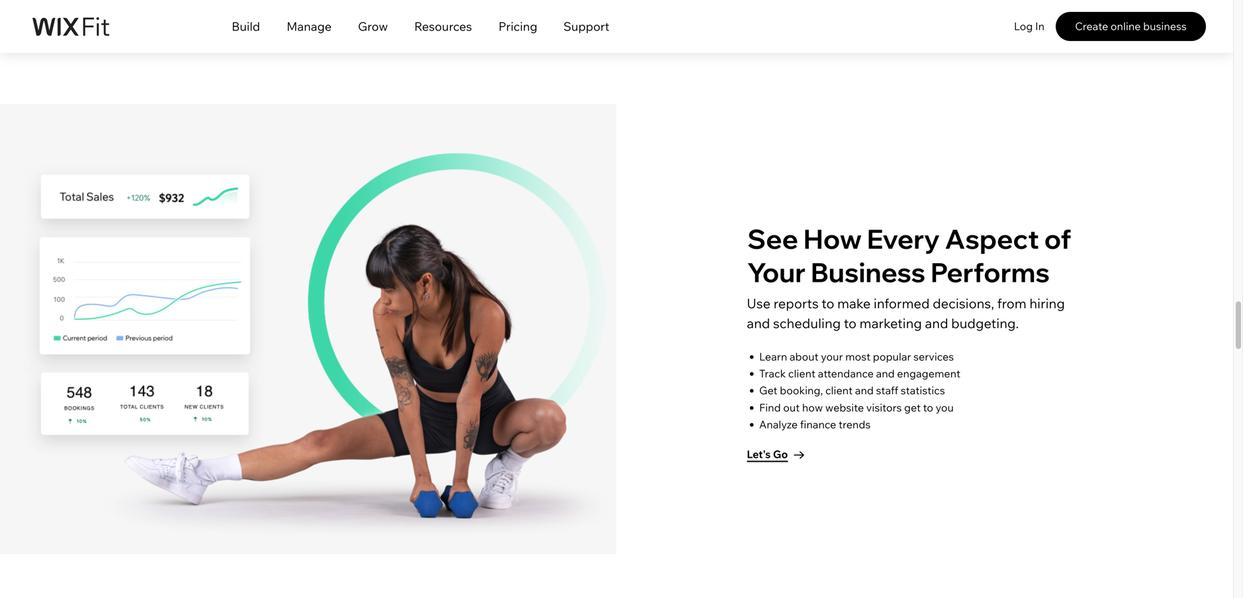 Task type: describe. For each thing, give the bounding box(es) containing it.
analyze
[[759, 418, 798, 431]]

sell fitness and gym membership plans and packages image
[[614, 0, 1233, 18]]

you
[[936, 401, 954, 414]]

create
[[1075, 20, 1108, 33]]

create online business
[[1075, 20, 1187, 33]]

how
[[804, 222, 862, 256]]

log in link
[[1010, 12, 1049, 41]]

business
[[1143, 20, 1187, 33]]

online
[[1111, 20, 1141, 33]]

0 horizontal spatial to
[[822, 295, 834, 312]]

learn about your most popular services track client attendance and engagement get booking, client and staff statistics find out how website visitors get to you analyze finance trends
[[759, 350, 961, 431]]

get
[[904, 401, 921, 414]]

how
[[802, 401, 823, 414]]

fitness classes and packages online solution image
[[748, 0, 1096, 18]]

see how every aspect of your business performs use reports to make informed decisions, from hiring and scheduling to marketing and budgeting.
[[747, 222, 1072, 332]]

create online business link
[[1056, 12, 1206, 41]]

and down decisions,
[[925, 315, 948, 332]]

manage
[[287, 19, 332, 34]]

go
[[773, 448, 788, 461]]

popular
[[873, 350, 911, 363]]

performs
[[931, 256, 1050, 289]]

most
[[846, 350, 871, 363]]

website
[[825, 401, 864, 414]]

and down use on the right of page
[[747, 315, 770, 332]]

aspect
[[945, 222, 1039, 256]]

attendance
[[818, 367, 874, 380]]

staff
[[876, 384, 898, 397]]

hiring
[[1030, 295, 1065, 312]]

site element
[[218, 16, 622, 46]]

make
[[837, 295, 871, 312]]

about
[[790, 350, 819, 363]]

log
[[1014, 20, 1033, 33]]

statistics
[[901, 384, 945, 397]]

engagement
[[897, 367, 961, 380]]

grouph 8.png image
[[0, 104, 617, 554]]

0 vertical spatial client
[[788, 367, 816, 380]]

log in
[[1014, 20, 1045, 33]]

booking,
[[780, 384, 823, 397]]

resources
[[414, 19, 472, 34]]



Task type: locate. For each thing, give the bounding box(es) containing it.
0 horizontal spatial client
[[788, 367, 816, 380]]

of
[[1045, 222, 1072, 256]]

0 vertical spatial to
[[822, 295, 834, 312]]

to down make on the right of the page
[[844, 315, 857, 332]]

to
[[822, 295, 834, 312], [844, 315, 857, 332], [923, 401, 933, 414]]

1 vertical spatial to
[[844, 315, 857, 332]]

let's go
[[747, 448, 788, 461]]

1 horizontal spatial client
[[826, 384, 853, 397]]

learn
[[759, 350, 787, 363]]

find
[[759, 401, 781, 414]]

services
[[914, 350, 954, 363]]

finance
[[800, 418, 836, 431]]

grow
[[358, 19, 388, 34]]

business
[[811, 256, 926, 289]]

1 vertical spatial client
[[826, 384, 853, 397]]

informed
[[874, 295, 930, 312]]

get
[[759, 384, 778, 397]]

and
[[747, 315, 770, 332], [925, 315, 948, 332], [876, 367, 895, 380], [855, 384, 874, 397]]

2 horizontal spatial to
[[923, 401, 933, 414]]

client up booking,
[[788, 367, 816, 380]]

use
[[747, 295, 771, 312]]

to left make on the right of the page
[[822, 295, 834, 312]]

trends
[[839, 418, 871, 431]]

client up website
[[826, 384, 853, 397]]

let's
[[747, 448, 771, 461]]

track
[[759, 367, 786, 380]]

and left staff
[[855, 384, 874, 397]]

your
[[748, 256, 806, 289]]

scheduling
[[773, 315, 841, 332]]

from
[[997, 295, 1027, 312]]

see
[[748, 222, 798, 256]]

and up staff
[[876, 367, 895, 380]]

out
[[783, 401, 800, 414]]

client
[[788, 367, 816, 380], [826, 384, 853, 397]]

budgeting.
[[951, 315, 1019, 332]]

build
[[232, 19, 260, 34]]

visitors
[[866, 401, 902, 414]]

decisions,
[[933, 295, 994, 312]]

let's go link
[[747, 446, 805, 464]]

pricing
[[499, 19, 538, 34]]

in
[[1035, 20, 1045, 33]]

1 horizontal spatial to
[[844, 315, 857, 332]]

marketing
[[860, 315, 922, 332]]

every
[[867, 222, 940, 256]]

2 vertical spatial to
[[923, 401, 933, 414]]

pricing link
[[485, 16, 551, 46]]

your
[[821, 350, 843, 363]]

reports
[[774, 295, 819, 312]]

support
[[564, 19, 610, 34]]

to inside learn about your most popular services track client attendance and engagement get booking, client and staff statistics find out how website visitors get to you analyze finance trends
[[923, 401, 933, 414]]

to right get
[[923, 401, 933, 414]]



Task type: vqa. For each thing, say whether or not it's contained in the screenshot.
the non-
no



